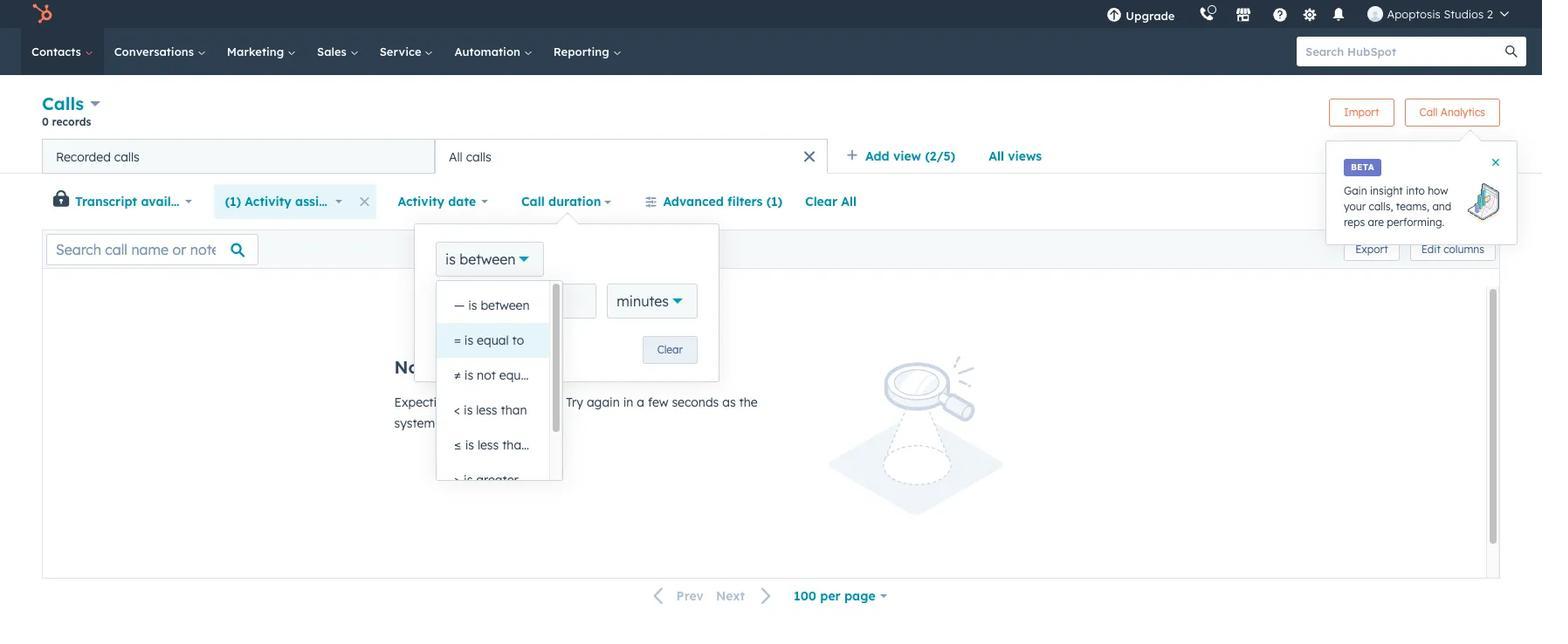 Task type: vqa. For each thing, say whether or not it's contained in the screenshot.
list box containing ― is between
yes



Task type: locate. For each thing, give the bounding box(es) containing it.
all down add view (2/5) popup button
[[841, 194, 857, 210]]

activity
[[245, 194, 292, 210], [398, 194, 445, 210]]

calls for recorded calls
[[114, 149, 140, 165]]

1 horizontal spatial (1)
[[767, 194, 783, 210]]

recorded calls button
[[42, 139, 435, 174]]

than down the or
[[522, 473, 548, 488]]

view for save
[[1464, 195, 1486, 208]]

view inside save view button
[[1464, 195, 1486, 208]]

call left analytics
[[1420, 105, 1438, 118]]

few
[[648, 395, 669, 411]]

assigned
[[295, 194, 350, 210]]

1 vertical spatial view
[[1464, 195, 1486, 208]]

0 vertical spatial and
[[1433, 200, 1452, 213]]

the right for
[[535, 356, 563, 378]]

0 horizontal spatial clear
[[657, 343, 683, 356]]

2 vertical spatial than
[[522, 473, 548, 488]]

0 vertical spatial less
[[476, 403, 498, 418]]

between inside "popup button"
[[460, 251, 516, 268]]

(1) right filters
[[767, 194, 783, 210]]

the inside expecting to see a new item? try again in a few seconds as the system catches up.
[[739, 395, 758, 411]]

to down expecting to see a new item? try again in a few seconds as the system catches up.
[[583, 438, 595, 453]]

contacts link
[[21, 28, 104, 75]]

new
[[504, 395, 528, 411]]

is right "≤"
[[465, 438, 474, 453]]

0 vertical spatial view
[[894, 149, 922, 164]]

the right as
[[739, 395, 758, 411]]

1 vertical spatial less
[[478, 438, 499, 453]]

performing.
[[1387, 216, 1445, 229]]

activity down recorded calls button
[[245, 194, 292, 210]]

advanced
[[663, 194, 724, 210]]

settings image
[[1302, 7, 1318, 23]]

> is greater than button
[[437, 463, 549, 498]]

recorded
[[56, 149, 111, 165]]

transcript available
[[75, 194, 197, 210]]

and down how in the top of the page
[[1433, 200, 1452, 213]]

between inside button
[[481, 298, 530, 314]]

pagination navigation
[[643, 585, 783, 608]]

= is equal to
[[454, 333, 524, 349]]

equal up the new at the left bottom of page
[[499, 368, 531, 383]]

apoptosis
[[1388, 7, 1441, 21]]

1 vertical spatial call
[[521, 194, 545, 210]]

(1) activity assigned to
[[225, 194, 366, 210]]

conversations
[[114, 45, 197, 59]]

1 calls from the left
[[114, 149, 140, 165]]

than left the or
[[502, 438, 529, 453]]

less for ≤
[[478, 438, 499, 453]]

≠
[[454, 368, 461, 383]]

equal inside 'button'
[[477, 333, 509, 349]]

calls banner
[[42, 91, 1501, 139]]

marketing
[[227, 45, 287, 59]]

< is less than button
[[437, 393, 549, 428]]

calls
[[42, 93, 84, 114]]

1 vertical spatial between
[[481, 298, 530, 314]]

call inside call analytics link
[[1420, 105, 1438, 118]]

1 horizontal spatial a
[[637, 395, 645, 411]]

equal right the or
[[547, 438, 579, 453]]

2 horizontal spatial all
[[989, 149, 1005, 164]]

between up = is equal to 'button'
[[481, 298, 530, 314]]

1 horizontal spatial clear
[[805, 194, 838, 210]]

0 vertical spatial call
[[1420, 105, 1438, 118]]

1 horizontal spatial call
[[1420, 105, 1438, 118]]

edit columns button
[[1410, 238, 1496, 261]]

hubspot link
[[21, 3, 66, 24]]

export button
[[1344, 238, 1400, 261]]

1 vertical spatial and
[[505, 294, 527, 309]]

2 activity from the left
[[398, 194, 445, 210]]

calls right recorded
[[114, 149, 140, 165]]

is right ≠
[[465, 368, 474, 383]]

gain
[[1344, 184, 1368, 197]]

0 vertical spatial than
[[501, 403, 527, 418]]

all views link
[[978, 139, 1054, 174]]

to inside expecting to see a new item? try again in a few seconds as the system catches up.
[[455, 395, 467, 411]]

0 horizontal spatial call
[[521, 194, 545, 210]]

Search call name or notes search field
[[46, 234, 259, 265]]

search image
[[1506, 45, 1518, 58]]

is inside ≤ is less than or equal to button
[[465, 438, 474, 453]]

clear inside clear all button
[[805, 194, 838, 210]]

no matches for the current filters.
[[394, 356, 692, 378]]

menu
[[1095, 0, 1522, 28]]

1 horizontal spatial and
[[1433, 200, 1452, 213]]

calls button
[[42, 91, 100, 116]]

call inside 'call duration' button
[[521, 194, 545, 210]]

<
[[454, 403, 460, 418]]

1 vertical spatial the
[[739, 395, 758, 411]]

than for ≤ is less than or equal to
[[502, 438, 529, 453]]

(1)
[[225, 194, 241, 210], [767, 194, 783, 210]]

2
[[1488, 7, 1494, 21]]

is
[[446, 251, 456, 268], [468, 298, 477, 314], [465, 333, 474, 349], [465, 368, 474, 383], [464, 403, 473, 418], [465, 438, 474, 453], [464, 473, 473, 488]]

1 vertical spatial equal
[[499, 368, 531, 383]]

edit
[[1422, 242, 1441, 256]]

expecting to see a new item? try again in a few seconds as the system catches up.
[[394, 395, 758, 432]]

minutes
[[617, 293, 669, 310]]

page
[[845, 589, 876, 604]]

0 horizontal spatial a
[[493, 395, 501, 411]]

clear right filters
[[805, 194, 838, 210]]

0 horizontal spatial and
[[505, 294, 527, 309]]

1 horizontal spatial calls
[[466, 149, 492, 165]]

activity left date
[[398, 194, 445, 210]]

than left item?
[[501, 403, 527, 418]]

1 horizontal spatial view
[[1464, 195, 1486, 208]]

0 vertical spatial the
[[535, 356, 563, 378]]

help button
[[1266, 0, 1296, 28]]

view right add
[[894, 149, 922, 164]]

to right assigned
[[354, 194, 366, 210]]

in
[[623, 395, 634, 411]]

call left "duration"
[[521, 194, 545, 210]]

0 horizontal spatial (1)
[[225, 194, 241, 210]]

is inside ― is between button
[[468, 298, 477, 314]]

prev button
[[643, 585, 710, 608]]

a right in
[[637, 395, 645, 411]]

records
[[52, 115, 91, 128]]

less for <
[[476, 403, 498, 418]]

0 horizontal spatial the
[[535, 356, 563, 378]]

=
[[454, 333, 461, 349]]

list box
[[437, 281, 595, 498]]

is for ≠
[[465, 368, 474, 383]]

(1) down recorded calls button
[[225, 194, 241, 210]]

call for call analytics
[[1420, 105, 1438, 118]]

and
[[1433, 200, 1452, 213], [505, 294, 527, 309]]

is inside ≠ is not equal to button
[[465, 368, 474, 383]]

0 vertical spatial clear
[[805, 194, 838, 210]]

views
[[1008, 149, 1042, 164]]

all calls button
[[435, 139, 828, 174]]

calls up date
[[466, 149, 492, 165]]

is right >
[[464, 473, 473, 488]]

all up date
[[449, 149, 463, 165]]

0 vertical spatial between
[[460, 251, 516, 268]]

call duration button
[[510, 184, 623, 219]]

is for ―
[[468, 298, 477, 314]]

call
[[1420, 105, 1438, 118], [521, 194, 545, 210]]

sales link
[[307, 28, 369, 75]]

all views
[[989, 149, 1042, 164]]

between up ― is between
[[460, 251, 516, 268]]

is inside = is equal to 'button'
[[465, 333, 474, 349]]

None text field
[[436, 284, 502, 319]]

is up "―" at the left
[[446, 251, 456, 268]]

calling icon image
[[1200, 7, 1215, 23]]

notifications button
[[1325, 0, 1354, 28]]

2 a from the left
[[637, 395, 645, 411]]

1 (1) from the left
[[225, 194, 241, 210]]

call analytics
[[1420, 105, 1486, 118]]

is inside < is less than button
[[464, 403, 473, 418]]

clear all
[[805, 194, 857, 210]]

calls
[[114, 149, 140, 165], [466, 149, 492, 165]]

2 calls from the left
[[466, 149, 492, 165]]

0 horizontal spatial view
[[894, 149, 922, 164]]

up.
[[487, 416, 504, 432]]

is right "―" at the left
[[468, 298, 477, 314]]

is for ≤
[[465, 438, 474, 453]]

clear inside clear button
[[657, 343, 683, 356]]

= is equal to button
[[437, 323, 549, 358]]

add view (2/5)
[[866, 149, 956, 164]]

call duration
[[521, 194, 601, 210]]

0 horizontal spatial all
[[449, 149, 463, 165]]

1 vertical spatial clear
[[657, 343, 683, 356]]

1 activity from the left
[[245, 194, 292, 210]]

are
[[1368, 216, 1384, 229]]

and inside gain insight into how your calls, teams, and reps are performing.
[[1433, 200, 1452, 213]]

is right =
[[465, 333, 474, 349]]

columns
[[1444, 242, 1485, 256]]

equal down ― is between button
[[477, 333, 509, 349]]

less
[[476, 403, 498, 418], [478, 438, 499, 453]]

0 horizontal spatial activity
[[245, 194, 292, 210]]

greater
[[476, 473, 519, 488]]

to inside 'button'
[[512, 333, 524, 349]]

0 horizontal spatial calls
[[114, 149, 140, 165]]

recorded calls
[[56, 149, 140, 165]]

a right see
[[493, 395, 501, 411]]

is for =
[[465, 333, 474, 349]]

available
[[141, 194, 197, 210]]

1 horizontal spatial the
[[739, 395, 758, 411]]

to left see
[[455, 395, 467, 411]]

for
[[504, 356, 529, 378]]

into
[[1406, 184, 1425, 197]]

None text field
[[531, 284, 597, 319]]

0
[[42, 115, 49, 128]]

1 vertical spatial than
[[502, 438, 529, 453]]

view inside add view (2/5) popup button
[[894, 149, 922, 164]]

is inside > is greater than button
[[464, 473, 473, 488]]

automation
[[455, 45, 524, 59]]

menu item
[[1188, 0, 1191, 28]]

marketplaces image
[[1236, 8, 1252, 24]]

is right "<"
[[464, 403, 473, 418]]

how
[[1428, 184, 1449, 197]]

clear down "minutes" popup button
[[657, 343, 683, 356]]

and up = is equal to 'button'
[[505, 294, 527, 309]]

to up for
[[512, 333, 524, 349]]

all left views
[[989, 149, 1005, 164]]

view right save
[[1464, 195, 1486, 208]]

current
[[568, 356, 631, 378]]

1 horizontal spatial activity
[[398, 194, 445, 210]]

2 (1) from the left
[[767, 194, 783, 210]]

clear button
[[643, 336, 698, 364]]

edit columns
[[1422, 242, 1485, 256]]

add view (2/5) button
[[835, 139, 978, 174]]

0 vertical spatial equal
[[477, 333, 509, 349]]

automation link
[[444, 28, 543, 75]]

save view button
[[1406, 188, 1501, 216]]



Task type: describe. For each thing, give the bounding box(es) containing it.
prev
[[677, 589, 704, 605]]

no
[[394, 356, 419, 378]]

to inside popup button
[[354, 194, 366, 210]]

again
[[587, 395, 620, 411]]

(1) inside popup button
[[225, 194, 241, 210]]

1 a from the left
[[493, 395, 501, 411]]

clear for clear
[[657, 343, 683, 356]]

beta
[[1351, 162, 1375, 173]]

close image
[[1493, 159, 1500, 166]]

date
[[448, 194, 476, 210]]

menu containing apoptosis studios 2
[[1095, 0, 1522, 28]]

is between
[[446, 251, 516, 268]]

save view
[[1437, 195, 1486, 208]]

try
[[566, 395, 584, 411]]

marketing link
[[216, 28, 307, 75]]

clear all button
[[794, 184, 868, 219]]

filters.
[[637, 356, 692, 378]]

clear for clear all
[[805, 194, 838, 210]]

reps
[[1344, 216, 1365, 229]]

calls for all calls
[[466, 149, 492, 165]]

to right for
[[535, 368, 547, 383]]

search button
[[1497, 37, 1527, 66]]

next button
[[710, 585, 783, 608]]

teams,
[[1397, 200, 1430, 213]]

≠ is not equal to button
[[437, 358, 549, 393]]

apply button
[[436, 336, 494, 364]]

analytics
[[1441, 105, 1486, 118]]

import
[[1345, 105, 1380, 118]]

item?
[[531, 395, 563, 411]]

2 vertical spatial equal
[[547, 438, 579, 453]]

1 horizontal spatial all
[[841, 194, 857, 210]]

≤ is less than or equal to button
[[437, 428, 595, 463]]

apoptosis studios 2 button
[[1358, 0, 1520, 28]]

reporting link
[[543, 28, 632, 75]]

hubspot image
[[31, 3, 52, 24]]

tara schultz image
[[1368, 6, 1384, 22]]

insight
[[1371, 184, 1404, 197]]

or
[[532, 438, 544, 453]]

upgrade
[[1126, 9, 1175, 23]]

100
[[794, 589, 817, 604]]

gain insight into how your calls, teams, and reps are performing.
[[1344, 184, 1452, 229]]

advanced filters (1)
[[663, 194, 783, 210]]

settings link
[[1299, 5, 1321, 23]]

is inside is between "popup button"
[[446, 251, 456, 268]]

service
[[380, 45, 425, 59]]

apply
[[451, 343, 479, 356]]

list box containing ― is between
[[437, 281, 595, 498]]

all calls
[[449, 149, 492, 165]]

not
[[477, 368, 496, 383]]

apoptosis studios 2
[[1388, 7, 1494, 21]]

0 records
[[42, 115, 91, 128]]

expecting
[[394, 395, 452, 411]]

sales
[[317, 45, 350, 59]]

is for >
[[464, 473, 473, 488]]

call for call duration
[[521, 194, 545, 210]]

calls,
[[1369, 200, 1394, 213]]

see
[[470, 395, 490, 411]]

add
[[866, 149, 890, 164]]

than for < is less than
[[501, 403, 527, 418]]

save
[[1437, 195, 1461, 208]]

transcript available button
[[71, 184, 203, 219]]

seconds
[[672, 395, 719, 411]]

activity date button
[[387, 184, 500, 219]]

>
[[454, 473, 460, 488]]

all for all views
[[989, 149, 1005, 164]]

Search HubSpot search field
[[1297, 37, 1511, 66]]

next
[[716, 589, 745, 605]]

reporting
[[554, 45, 613, 59]]

as
[[723, 395, 736, 411]]

call analytics link
[[1405, 98, 1501, 126]]

all for all calls
[[449, 149, 463, 165]]

activity date
[[398, 194, 476, 210]]

is for <
[[464, 403, 473, 418]]

per
[[820, 589, 841, 604]]

< is less than
[[454, 403, 527, 418]]

catches
[[439, 416, 483, 432]]

studios
[[1444, 7, 1484, 21]]

≤
[[454, 438, 462, 453]]

(1) inside "button"
[[767, 194, 783, 210]]

matches
[[425, 356, 499, 378]]

― is between button
[[437, 288, 549, 323]]

help image
[[1273, 8, 1289, 24]]

system
[[394, 416, 435, 432]]

view for add
[[894, 149, 922, 164]]

contacts
[[31, 45, 84, 59]]

100 per page
[[794, 589, 876, 604]]

100 per page button
[[783, 579, 899, 614]]

your
[[1344, 200, 1366, 213]]

service link
[[369, 28, 444, 75]]

(1) activity assigned to button
[[214, 184, 366, 219]]

import button
[[1330, 98, 1395, 126]]

upgrade image
[[1107, 8, 1123, 24]]

export
[[1356, 242, 1389, 256]]

notifications image
[[1332, 8, 1347, 24]]

than for > is greater than
[[522, 473, 548, 488]]



